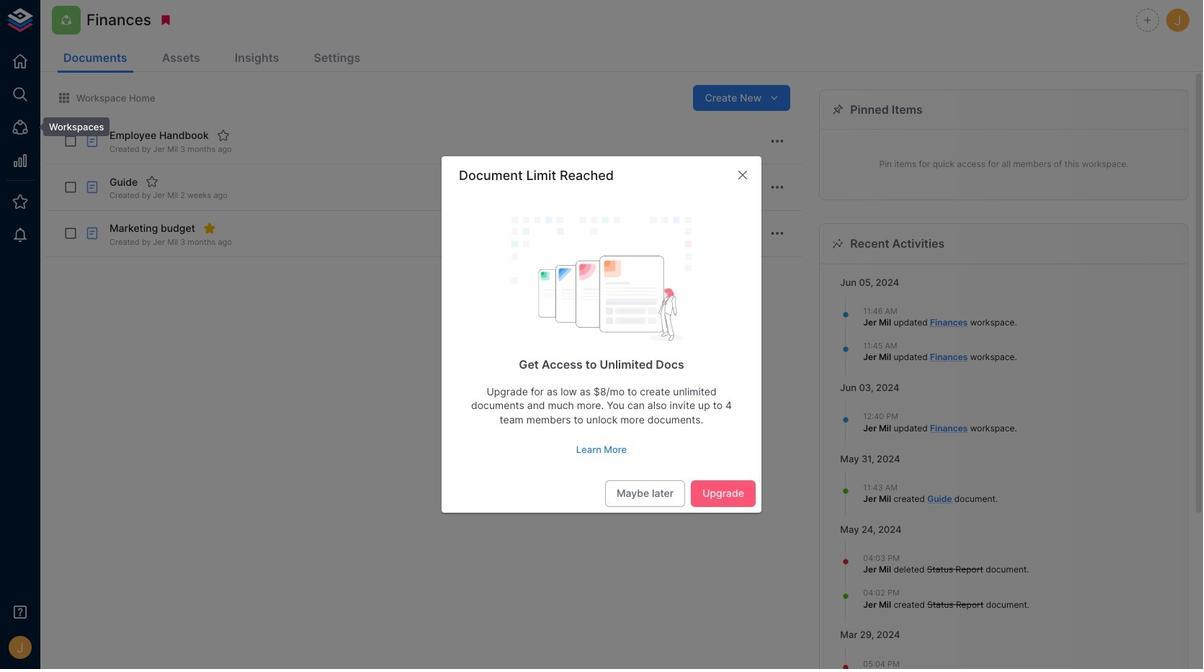 Task type: vqa. For each thing, say whether or not it's contained in the screenshot.
first help 'image'
no



Task type: locate. For each thing, give the bounding box(es) containing it.
0 vertical spatial favorite image
[[217, 129, 230, 142]]

favorite image
[[217, 129, 230, 142], [146, 175, 159, 188]]

1 vertical spatial favorite image
[[146, 175, 159, 188]]

remove favorite image
[[203, 222, 216, 235]]

tooltip
[[33, 117, 110, 136]]

dialog
[[442, 157, 762, 513]]



Task type: describe. For each thing, give the bounding box(es) containing it.
remove bookmark image
[[159, 14, 172, 27]]

1 horizontal spatial favorite image
[[217, 129, 230, 142]]

0 horizontal spatial favorite image
[[146, 175, 159, 188]]



